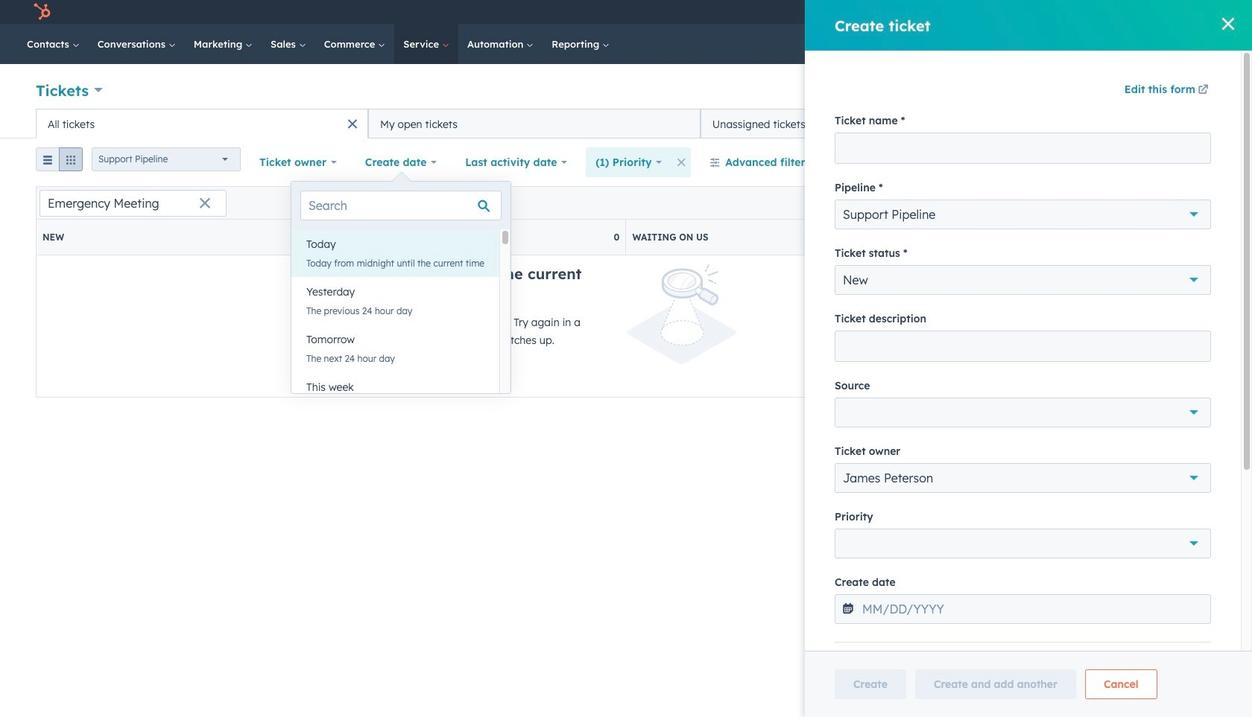 Task type: vqa. For each thing, say whether or not it's contained in the screenshot.
0 records
no



Task type: describe. For each thing, give the bounding box(es) containing it.
james peterson image
[[1080, 5, 1093, 19]]

Search HubSpot search field
[[1043, 31, 1200, 57]]

Search search field
[[300, 191, 502, 221]]

clear input image
[[199, 198, 211, 210]]



Task type: locate. For each thing, give the bounding box(es) containing it.
Search ID, name, or description search field
[[40, 190, 227, 217]]

banner
[[36, 75, 1217, 109]]

menu
[[858, 0, 1235, 24]]

group
[[36, 148, 83, 177]]

marketplaces image
[[967, 7, 980, 20]]

list box
[[292, 230, 511, 420]]



